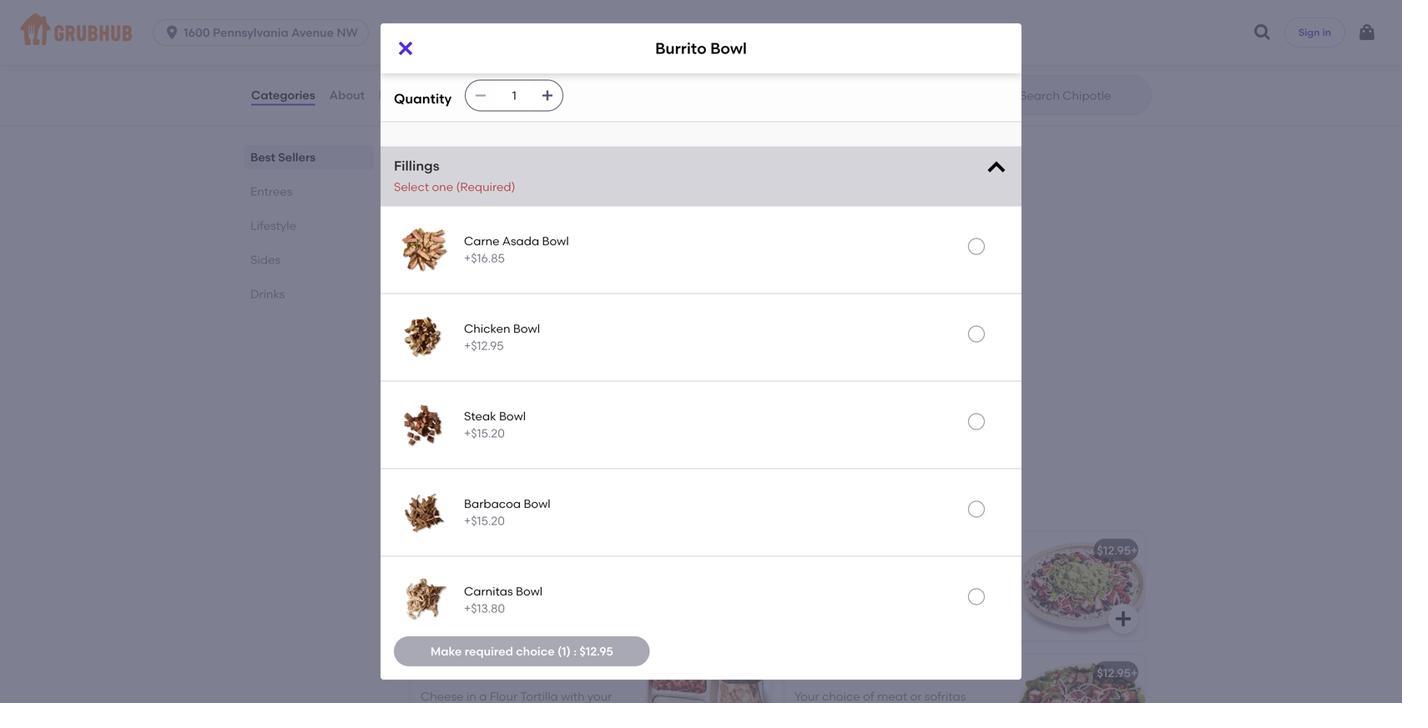 Task type: vqa. For each thing, say whether or not it's contained in the screenshot.
Most
yes



Task type: locate. For each thing, give the bounding box(es) containing it.
veggies,
[[933, 20, 979, 35], [560, 421, 606, 435], [936, 601, 982, 616]]

2 vertical spatial served
[[839, 585, 877, 599]]

0 horizontal spatial sour
[[464, 455, 489, 469]]

1 horizontal spatial a
[[699, 20, 707, 35]]

drinks
[[250, 287, 285, 301]]

best
[[250, 150, 275, 164], [407, 301, 446, 322]]

1 horizontal spatial sellers
[[450, 301, 508, 322]]

salad
[[421, 170, 454, 184], [795, 667, 828, 681]]

1 vertical spatial sellers
[[450, 301, 508, 322]]

1 horizontal spatial topped
[[444, 438, 486, 452]]

sellers for best sellers
[[278, 150, 316, 164]]

1 horizontal spatial salad image
[[1020, 655, 1146, 704]]

2 horizontal spatial a
[[892, 585, 900, 599]]

$12.95
[[724, 544, 757, 558], [1098, 544, 1131, 558], [580, 645, 614, 659], [1098, 667, 1131, 681]]

1 vertical spatial burrito bowl image
[[1020, 533, 1146, 641]]

min
[[328, 14, 346, 27], [492, 14, 510, 27]]

burrito bowl
[[656, 39, 747, 58], [795, 544, 864, 558]]

Input item quantity number field
[[496, 81, 533, 111]]

1 horizontal spatial sofritas
[[602, 20, 643, 35]]

2 vertical spatial freshly
[[878, 568, 914, 582]]

bowl inside carne asada bowl +$16.85
[[542, 234, 569, 248]]

2 horizontal spatial blanco,
[[795, 635, 837, 650]]

for
[[475, 122, 500, 144]]

bowl inside barbacoa bowl +$15.20
[[524, 497, 551, 511]]

svg image
[[1253, 23, 1273, 43], [164, 24, 180, 41], [541, 89, 555, 102], [985, 157, 1009, 180]]

$12.95 +
[[724, 544, 764, 558], [1098, 544, 1138, 558], [1098, 667, 1138, 681]]

2 min from the left
[[492, 14, 510, 27]]

1 vertical spatial served
[[463, 404, 501, 418]]

2 vertical spatial cheese.
[[921, 635, 965, 650]]

0 vertical spatial your choice of freshly grilled meat or sofritas served in a delicious bowl with rice, beans, or fajita veggies, and topped with guac, salsa, queso blanco, sour cream or cheese.
[[394, 20, 1007, 51]]

2 horizontal spatial topped
[[820, 618, 862, 633]]

$12.95 + for burrito
[[724, 544, 764, 558]]

sign in button
[[1285, 18, 1346, 48]]

min right 10–20
[[492, 14, 510, 27]]

1 vertical spatial blanco,
[[419, 455, 462, 469]]

0 horizontal spatial burrito bowl
[[656, 39, 747, 58]]

quesadilla
[[421, 667, 483, 681]]

guac,
[[465, 37, 498, 51], [516, 438, 548, 452], [891, 618, 924, 633]]

0 horizontal spatial served
[[463, 404, 501, 418]]

1 horizontal spatial burrito bowl
[[795, 544, 864, 558]]

bowl
[[762, 20, 789, 35], [580, 404, 607, 418], [956, 585, 983, 599]]

topped for right burrito bowl image
[[820, 618, 862, 633]]

main navigation navigation
[[0, 0, 1403, 65]]

sellers up the on
[[450, 301, 508, 322]]

delicious inside your choice of freshly grilled meat or sofritas served in a delicious bowl with rice, beans, or fajita veggies, and topped with guac, salsa, queso blanco, sour cream or cheese. button
[[527, 404, 577, 418]]

0 horizontal spatial blanco,
[[419, 455, 462, 469]]

2 vertical spatial salsa,
[[926, 618, 959, 633]]

best down categories 'button'
[[250, 150, 275, 164]]

1 horizontal spatial bowl
[[762, 20, 789, 35]]

your choice of freshly grilled meat or sofritas served in a delicious bowl with rice, beans, or fajita veggies, and topped with guac, salsa, queso blanco, sour cream or cheese. inside button
[[419, 387, 624, 469]]

2 horizontal spatial and
[[982, 20, 1005, 35]]

0 horizontal spatial salsa,
[[500, 37, 533, 51]]

bowl
[[711, 39, 747, 58], [542, 234, 569, 248], [513, 322, 540, 336], [499, 410, 526, 424], [524, 497, 551, 511], [837, 544, 864, 558], [516, 585, 543, 599]]

1 horizontal spatial of
[[488, 387, 499, 401]]

in inside your choice of freshly grilled meat or sofritas served in a delicious bowl with rice, beans, or fajita veggies, and topped with guac, salsa, queso blanco, sour cream or cheese. button
[[504, 404, 514, 418]]

2 vertical spatial sour
[[840, 635, 864, 650]]

2 vertical spatial veggies,
[[936, 601, 982, 616]]

salad down "results" at the top of page
[[421, 170, 454, 184]]

0 horizontal spatial cheese.
[[546, 455, 589, 469]]

+$13.80
[[464, 602, 505, 616]]

queso
[[535, 37, 570, 51], [586, 438, 620, 452], [961, 618, 996, 633]]

categories
[[251, 88, 315, 102]]

best for best sellers most ordered on grubhub
[[407, 301, 446, 322]]

0 horizontal spatial cream
[[491, 455, 529, 469]]

beans,
[[846, 20, 884, 35], [473, 421, 511, 435], [848, 601, 886, 616]]

sellers inside best sellers most ordered on grubhub
[[450, 301, 508, 322]]

2 horizontal spatial sofritas
[[795, 585, 836, 599]]

+$15.20
[[464, 427, 505, 441], [464, 514, 505, 528]]

+$15.20 down steak
[[464, 427, 505, 441]]

0 horizontal spatial bowl
[[580, 404, 607, 418]]

topped
[[394, 37, 436, 51], [444, 438, 486, 452], [820, 618, 862, 633]]

topped inside button
[[444, 438, 486, 452]]

entrees
[[250, 185, 293, 199], [407, 493, 473, 515]]

freshly
[[477, 20, 513, 35], [502, 387, 538, 401], [878, 568, 914, 582]]

steak bowl image
[[397, 399, 451, 452]]

1 vertical spatial rice,
[[446, 421, 470, 435]]

"chipotle"
[[504, 122, 598, 144]]

2 vertical spatial grilled
[[917, 568, 952, 582]]

best inside best sellers most ordered on grubhub
[[407, 301, 446, 322]]

salsa,
[[500, 37, 533, 51], [551, 438, 583, 452], [926, 618, 959, 633]]

2 vertical spatial beans,
[[848, 601, 886, 616]]

sellers down categories 'button'
[[278, 150, 316, 164]]

1 horizontal spatial your
[[419, 387, 444, 401]]

1 horizontal spatial guac,
[[516, 438, 548, 452]]

chicken bowl image
[[397, 311, 451, 364]]

quantity
[[394, 91, 452, 107]]

1 horizontal spatial best
[[407, 301, 446, 322]]

0 horizontal spatial a
[[517, 404, 524, 418]]

1 horizontal spatial min
[[492, 14, 510, 27]]

carne asada bowl image
[[397, 223, 451, 277]]

+ for burrito
[[757, 544, 764, 558]]

1 vertical spatial sour
[[464, 455, 489, 469]]

2 horizontal spatial served
[[839, 585, 877, 599]]

rice, inside your choice of freshly grilled meat or sofritas served in a delicious bowl with rice, beans, or fajita veggies, and topped with guac, salsa, queso blanco, sour cream or cheese. button
[[446, 421, 470, 435]]

1 vertical spatial best
[[407, 301, 446, 322]]

salad for salad 'image' to the right
[[795, 667, 828, 681]]

1 vertical spatial salsa,
[[551, 438, 583, 452]]

2 horizontal spatial salsa,
[[926, 618, 959, 633]]

1 horizontal spatial salsa,
[[551, 438, 583, 452]]

salad inside button
[[421, 170, 454, 184]]

2 horizontal spatial delicious
[[903, 585, 953, 599]]

salsa, inside your choice of freshly grilled meat or sofritas served in a delicious bowl with rice, beans, or fajita veggies, and topped with guac, salsa, queso blanco, sour cream or cheese. button
[[551, 438, 583, 452]]

your
[[394, 20, 419, 35], [419, 387, 444, 401], [795, 568, 820, 582]]

0 vertical spatial blanco,
[[573, 37, 615, 51]]

burrito
[[656, 39, 707, 58], [421, 544, 460, 558], [795, 544, 834, 558]]

guac, for burrito bowl image inside the your choice of freshly grilled meat or sofritas served in a delicious bowl with rice, beans, or fajita veggies, and topped with guac, salsa, queso blanco, sour cream or cheese. button
[[516, 438, 548, 452]]

make required choice (1) : $12.95
[[431, 645, 614, 659]]

in
[[686, 20, 696, 35], [1323, 26, 1332, 38], [504, 404, 514, 418], [880, 585, 890, 599]]

steak
[[464, 410, 496, 424]]

fajita
[[901, 20, 930, 35], [528, 421, 557, 435], [904, 601, 933, 616]]

results
[[407, 122, 471, 144]]

svg image inside the main navigation 'navigation'
[[1358, 23, 1378, 43]]

0 vertical spatial veggies,
[[933, 20, 979, 35]]

barbacoa
[[464, 497, 521, 511]]

rice,
[[819, 20, 843, 35], [446, 421, 470, 435], [821, 601, 846, 616]]

0 vertical spatial bowl
[[762, 20, 789, 35]]

1 vertical spatial beans,
[[473, 421, 511, 435]]

cheese.
[[699, 37, 743, 51], [546, 455, 589, 469], [921, 635, 965, 650]]

1600 pennsylvania avenue nw
[[184, 25, 358, 40]]

choice inside button
[[447, 387, 485, 401]]

with
[[792, 20, 816, 35], [439, 37, 462, 51], [419, 421, 443, 435], [489, 438, 513, 452], [795, 601, 819, 616], [865, 618, 888, 633]]

carnitas
[[464, 585, 513, 599]]

2 vertical spatial delicious
[[903, 585, 953, 599]]

0 vertical spatial your
[[394, 20, 419, 35]]

+$15.20 for barbacoa
[[464, 514, 505, 528]]

0 vertical spatial burrito bowl
[[656, 39, 747, 58]]

1 vertical spatial meat
[[579, 387, 609, 401]]

entrees down steak bowl image
[[407, 493, 473, 515]]

+ for salad
[[1131, 667, 1138, 681]]

sofritas
[[602, 20, 643, 35], [419, 404, 461, 418], [795, 585, 836, 599]]

or
[[587, 20, 599, 35], [887, 20, 898, 35], [685, 37, 697, 51], [612, 387, 624, 401], [514, 421, 525, 435], [531, 455, 543, 469], [988, 568, 1000, 582], [889, 601, 901, 616], [907, 635, 919, 650]]

fillings select one (required)
[[394, 158, 516, 194]]

bowl inside button
[[580, 404, 607, 418]]

2 horizontal spatial burrito
[[795, 544, 834, 558]]

entrees up lifestyle
[[250, 185, 293, 199]]

reviews
[[379, 88, 426, 102]]

2 +$15.20 from the top
[[464, 514, 505, 528]]

1 vertical spatial guac,
[[516, 438, 548, 452]]

best up most on the left of the page
[[407, 301, 446, 322]]

served inside your choice of freshly grilled meat or sofritas served in a delicious bowl with rice, beans, or fajita veggies, and topped with guac, salsa, queso blanco, sour cream or cheese. button
[[463, 404, 501, 418]]

1 +$15.20 from the top
[[464, 427, 505, 441]]

0 vertical spatial sofritas
[[602, 20, 643, 35]]

in inside the sign in button
[[1323, 26, 1332, 38]]

(1)
[[558, 645, 571, 659]]

0 vertical spatial and
[[982, 20, 1005, 35]]

option group
[[250, 0, 537, 35]]

0 vertical spatial salad
[[421, 170, 454, 184]]

1 vertical spatial topped
[[444, 438, 486, 452]]

sofritas inside button
[[419, 404, 461, 418]]

grilled
[[516, 20, 551, 35], [541, 387, 576, 401], [917, 568, 952, 582]]

2 vertical spatial of
[[864, 568, 875, 582]]

0 horizontal spatial delicious
[[527, 404, 577, 418]]

asada
[[503, 234, 540, 248]]

1 vertical spatial of
[[488, 387, 499, 401]]

2 vertical spatial guac,
[[891, 618, 924, 633]]

+$15.20 down the barbacoa at the bottom left
[[464, 514, 505, 528]]

served
[[646, 20, 683, 35], [463, 404, 501, 418], [839, 585, 877, 599]]

1 vertical spatial +$15.20
[[464, 514, 505, 528]]

1 vertical spatial entrees
[[407, 493, 473, 515]]

+$15.20 inside barbacoa bowl +$15.20
[[464, 514, 505, 528]]

2 horizontal spatial bowl
[[956, 585, 983, 599]]

queso inside your choice of freshly grilled meat or sofritas served in a delicious bowl with rice, beans, or fajita veggies, and topped with guac, salsa, queso blanco, sour cream or cheese. button
[[586, 438, 620, 452]]

2 vertical spatial queso
[[961, 618, 996, 633]]

1 vertical spatial delicious
[[527, 404, 577, 418]]

blanco,
[[573, 37, 615, 51], [419, 455, 462, 469], [795, 635, 837, 650]]

and inside button
[[419, 438, 442, 452]]

1 vertical spatial sofritas
[[419, 404, 461, 418]]

2 horizontal spatial of
[[864, 568, 875, 582]]

a
[[699, 20, 707, 35], [517, 404, 524, 418], [892, 585, 900, 599]]

freshly inside button
[[502, 387, 538, 401]]

meat
[[554, 20, 584, 35], [579, 387, 609, 401], [955, 568, 985, 582]]

0 vertical spatial best
[[250, 150, 275, 164]]

guac, inside button
[[516, 438, 548, 452]]

+
[[757, 544, 764, 558], [1131, 544, 1138, 558], [757, 667, 764, 681], [1131, 667, 1138, 681]]

a inside button
[[517, 404, 524, 418]]

about button
[[329, 65, 366, 125]]

salad image
[[646, 158, 772, 267], [1020, 655, 1146, 704]]

0 horizontal spatial burrito bowl image
[[648, 352, 773, 461]]

of
[[463, 20, 474, 35], [488, 387, 499, 401], [864, 568, 875, 582]]

2 vertical spatial and
[[795, 618, 817, 633]]

1 horizontal spatial salad
[[795, 667, 828, 681]]

1 vertical spatial a
[[517, 404, 524, 418]]

min right 25–40
[[328, 14, 346, 27]]

fillings
[[394, 158, 440, 174]]

select
[[394, 180, 429, 194]]

1600
[[184, 25, 210, 40]]

quesadilla image
[[646, 655, 772, 704]]

sellers
[[278, 150, 316, 164], [450, 301, 508, 322]]

mi
[[440, 14, 452, 27]]

$12.95 for burrito
[[724, 544, 757, 558]]

0 horizontal spatial sofritas
[[419, 404, 461, 418]]

required
[[465, 645, 513, 659]]

2 vertical spatial meat
[[955, 568, 985, 582]]

your choice of freshly grilled meat or sofritas served in a delicious bowl with rice, beans, or fajita veggies, and topped with guac, salsa, queso blanco, sour cream or cheese. button
[[409, 352, 773, 469]]

0 vertical spatial rice,
[[819, 20, 843, 35]]

pennsylvania
[[213, 25, 289, 40]]

1 vertical spatial and
[[419, 438, 442, 452]]

your choice of freshly grilled meat or sofritas served in a delicious bowl with rice, beans, or fajita veggies, and topped with guac, salsa, queso blanco, sour cream or cheese.
[[394, 20, 1007, 51], [419, 387, 624, 469], [795, 568, 1000, 650]]

2 horizontal spatial cheese.
[[921, 635, 965, 650]]

salad right $13.65 +
[[795, 667, 828, 681]]

delicious
[[710, 20, 760, 35], [527, 404, 577, 418], [903, 585, 953, 599]]

$12.95 + for salad
[[1098, 667, 1138, 681]]

best sellers
[[250, 150, 316, 164]]

1 horizontal spatial and
[[795, 618, 817, 633]]

best sellers most ordered on grubhub
[[407, 301, 553, 339]]

of inside button
[[488, 387, 499, 401]]

burrito bowl image
[[648, 352, 773, 461], [1020, 533, 1146, 641]]

svg image
[[1358, 23, 1378, 43], [396, 38, 416, 58], [474, 89, 488, 102], [1114, 609, 1134, 630]]

$12.95 for salad
[[1098, 667, 1131, 681]]

0 vertical spatial of
[[463, 20, 474, 35]]

1 horizontal spatial entrees
[[407, 493, 473, 515]]

choice
[[422, 20, 460, 35], [447, 387, 485, 401], [822, 568, 861, 582], [516, 645, 555, 659]]

1 vertical spatial queso
[[586, 438, 620, 452]]

0 horizontal spatial guac,
[[465, 37, 498, 51]]

0 vertical spatial salad image
[[646, 158, 772, 267]]

2 vertical spatial rice,
[[821, 601, 846, 616]]

+$15.20 inside steak bowl +$15.20
[[464, 427, 505, 441]]

most
[[407, 325, 435, 339]]

sour
[[618, 37, 642, 51], [464, 455, 489, 469], [840, 635, 864, 650]]



Task type: describe. For each thing, give the bounding box(es) containing it.
avenue
[[292, 25, 334, 40]]

chicken
[[464, 322, 511, 336]]

0.4 mi • 10–20 min
[[422, 14, 510, 27]]

burrito image
[[646, 533, 772, 641]]

0 vertical spatial entrees
[[250, 185, 293, 199]]

carnitas bowl image
[[397, 574, 451, 627]]

1 horizontal spatial served
[[646, 20, 683, 35]]

lifestyle
[[250, 219, 296, 233]]

carnitas bowl +$13.80
[[464, 585, 543, 616]]

1600 pennsylvania avenue nw button
[[153, 19, 376, 46]]

cheese. inside button
[[546, 455, 589, 469]]

meat inside button
[[579, 387, 609, 401]]

categories button
[[250, 65, 316, 125]]

blanco, inside button
[[419, 455, 462, 469]]

sour inside button
[[464, 455, 489, 469]]

10–20
[[463, 14, 490, 27]]

0 horizontal spatial salad image
[[646, 158, 772, 267]]

beans, inside button
[[473, 421, 511, 435]]

0 vertical spatial meat
[[554, 20, 584, 35]]

2 vertical spatial a
[[892, 585, 900, 599]]

0 vertical spatial fajita
[[901, 20, 930, 35]]

salad for leftmost salad 'image'
[[421, 170, 454, 184]]

of for burrito bowl image inside the your choice of freshly grilled meat or sofritas served in a delicious bowl with rice, beans, or fajita veggies, and topped with guac, salsa, queso blanco, sour cream or cheese. button
[[488, 387, 499, 401]]

topped for burrito bowl image inside the your choice of freshly grilled meat or sofritas served in a delicious bowl with rice, beans, or fajita veggies, and topped with guac, salsa, queso blanco, sour cream or cheese. button
[[444, 438, 486, 452]]

ordered
[[438, 325, 483, 339]]

veggies, inside button
[[560, 421, 606, 435]]

0 vertical spatial grilled
[[516, 20, 551, 35]]

1 horizontal spatial burrito
[[656, 39, 707, 58]]

0 vertical spatial a
[[699, 20, 707, 35]]

0 vertical spatial cheese.
[[699, 37, 743, 51]]

0 vertical spatial freshly
[[477, 20, 513, 35]]

best for best sellers
[[250, 150, 275, 164]]

2 horizontal spatial cream
[[867, 635, 904, 650]]

2 horizontal spatial your
[[795, 568, 820, 582]]

$13.65
[[722, 667, 757, 681]]

$12.95 for burrito bowl
[[1098, 544, 1131, 558]]

$12.95 + for burrito bowl
[[1098, 544, 1138, 558]]

of for right burrito bowl image
[[864, 568, 875, 582]]

carne asada bowl +$16.85
[[464, 234, 569, 265]]

2 vertical spatial your choice of freshly grilled meat or sofritas served in a delicious bowl with rice, beans, or fajita veggies, and topped with guac, salsa, queso blanco, sour cream or cheese.
[[795, 568, 1000, 650]]

1 horizontal spatial burrito bowl image
[[1020, 533, 1146, 641]]

0 horizontal spatial burrito
[[421, 544, 460, 558]]

0 vertical spatial queso
[[535, 37, 570, 51]]

sellers for best sellers most ordered on grubhub
[[450, 301, 508, 322]]

0 vertical spatial cream
[[645, 37, 682, 51]]

bowl inside steak bowl +$15.20
[[499, 410, 526, 424]]

(required)
[[456, 180, 516, 194]]

0 vertical spatial salsa,
[[500, 37, 533, 51]]

+ for quesadilla
[[757, 667, 764, 681]]

0.4
[[422, 14, 437, 27]]

2 horizontal spatial queso
[[961, 618, 996, 633]]

:
[[574, 645, 577, 659]]

2 vertical spatial sofritas
[[795, 585, 836, 599]]

2 vertical spatial fajita
[[904, 601, 933, 616]]

2 vertical spatial bowl
[[956, 585, 983, 599]]

+$16.85
[[464, 251, 505, 265]]

one
[[432, 180, 453, 194]]

cream inside button
[[491, 455, 529, 469]]

2 horizontal spatial sour
[[840, 635, 864, 650]]

on
[[486, 325, 500, 339]]

sign in
[[1299, 26, 1332, 38]]

steak bowl +$15.20
[[464, 410, 526, 441]]

0 vertical spatial sour
[[618, 37, 642, 51]]

option group containing 25–40 min
[[250, 0, 537, 35]]

grilled inside button
[[541, 387, 576, 401]]

25–40
[[296, 14, 325, 27]]

0 vertical spatial beans,
[[846, 20, 884, 35]]

about
[[330, 88, 365, 102]]

grubhub
[[503, 325, 553, 339]]

bowl inside carnitas bowl +$13.80
[[516, 585, 543, 599]]

0 vertical spatial guac,
[[465, 37, 498, 51]]

carne
[[464, 234, 500, 248]]

fajita inside button
[[528, 421, 557, 435]]

1 min from the left
[[328, 14, 346, 27]]

$13.65 +
[[722, 667, 764, 681]]

1 vertical spatial burrito bowl
[[795, 544, 864, 558]]

reviews button
[[378, 65, 426, 125]]

chicken bowl +$12.95
[[464, 322, 540, 353]]

salad button
[[411, 158, 772, 267]]

0 horizontal spatial topped
[[394, 37, 436, 51]]

results for "chipotle"
[[407, 122, 598, 144]]

barbacoa bowl +$15.20
[[464, 497, 551, 528]]

+$12.95
[[464, 339, 504, 353]]

guac, for right burrito bowl image
[[891, 618, 924, 633]]

+ for burrito bowl
[[1131, 544, 1138, 558]]

Search Chipotle search field
[[1019, 88, 1146, 104]]

0 horizontal spatial your
[[394, 20, 419, 35]]

sides
[[250, 253, 281, 267]]

nw
[[337, 25, 358, 40]]

+$15.20 for steak
[[464, 427, 505, 441]]

sign
[[1299, 26, 1321, 38]]

your inside button
[[419, 387, 444, 401]]

barbacoa bowl image
[[397, 486, 451, 540]]

svg image inside 1600 pennsylvania avenue nw button
[[164, 24, 180, 41]]

25–40 min
[[296, 14, 346, 27]]

•
[[455, 14, 459, 27]]

make
[[431, 645, 462, 659]]

burrito bowl image inside your choice of freshly grilled meat or sofritas served in a delicious bowl with rice, beans, or fajita veggies, and topped with guac, salsa, queso blanco, sour cream or cheese. button
[[648, 352, 773, 461]]

1 horizontal spatial delicious
[[710, 20, 760, 35]]

bowl inside chicken bowl +$12.95
[[513, 322, 540, 336]]



